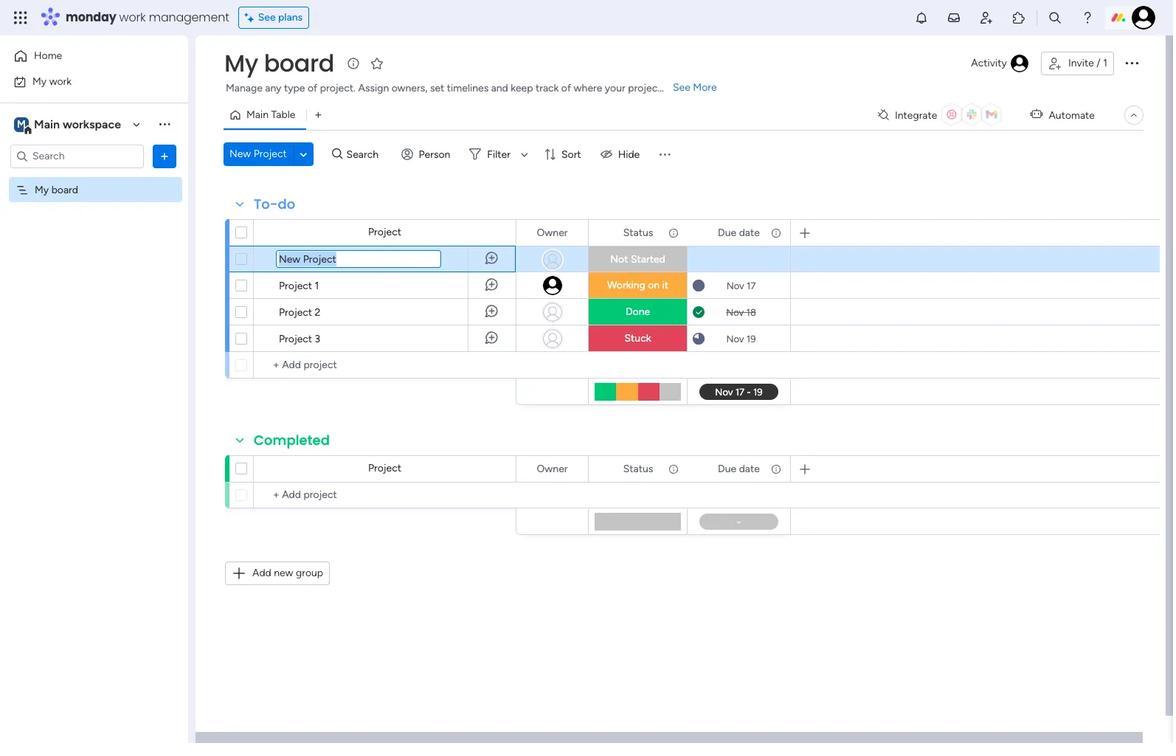 Task type: vqa. For each thing, say whether or not it's contained in the screenshot.
In at left bottom
no



Task type: describe. For each thing, give the bounding box(es) containing it.
status field for completed
[[620, 461, 657, 477]]

workspace selection element
[[14, 116, 123, 135]]

due date for column information icon for due date
[[718, 226, 760, 239]]

column information image for status
[[668, 463, 680, 475]]

1 inside button
[[1104, 57, 1108, 69]]

monday work management
[[66, 9, 229, 26]]

collapse board header image
[[1129, 109, 1140, 121]]

stands.
[[664, 82, 697, 94]]

my inside list box
[[35, 183, 49, 196]]

notifications image
[[914, 10, 929, 25]]

started
[[631, 253, 666, 266]]

workspace image
[[14, 116, 29, 132]]

1 + add project text field from the top
[[261, 356, 509, 374]]

nov for 2
[[726, 307, 744, 318]]

type
[[284, 82, 305, 94]]

v2 done deadline image
[[693, 305, 705, 319]]

home button
[[9, 44, 159, 68]]

2 + add project text field from the top
[[261, 486, 509, 504]]

work for my
[[49, 75, 72, 87]]

project.
[[320, 82, 356, 94]]

invite / 1 button
[[1041, 52, 1115, 75]]

2
[[315, 306, 321, 319]]

project 1
[[279, 280, 319, 292]]

To-do field
[[250, 195, 299, 214]]

due date field for column information image for due date
[[715, 461, 764, 477]]

project 3
[[279, 333, 321, 345]]

menu image
[[658, 147, 673, 162]]

status field for to-do
[[620, 225, 657, 241]]

new project
[[230, 148, 287, 160]]

more
[[693, 81, 717, 94]]

and
[[491, 82, 508, 94]]

search everything image
[[1048, 10, 1063, 25]]

nov 17
[[727, 280, 756, 291]]

stuck
[[625, 332, 651, 345]]

table
[[271, 108, 296, 121]]

hide button
[[595, 142, 649, 166]]

see more link
[[672, 80, 719, 95]]

select product image
[[13, 10, 28, 25]]

due for column information image for due date the due date field
[[718, 462, 737, 475]]

manage any type of project. assign owners, set timelines and keep track of where your project stands.
[[226, 82, 697, 94]]

see plans
[[258, 11, 303, 24]]

dapulse integrations image
[[878, 110, 889, 121]]

status for to-do
[[623, 226, 653, 239]]

to-
[[254, 195, 278, 213]]

not started
[[611, 253, 666, 266]]

main workspace
[[34, 117, 121, 131]]

done
[[626, 306, 650, 318]]

add new group button
[[225, 562, 330, 585]]

workspace
[[63, 117, 121, 131]]

owners,
[[392, 82, 428, 94]]

Search in workspace field
[[31, 148, 123, 165]]

status for completed
[[623, 462, 653, 475]]

my work button
[[9, 70, 159, 93]]

3
[[315, 333, 321, 345]]

work for monday
[[119, 9, 146, 26]]

My board field
[[221, 46, 338, 80]]

hide
[[618, 148, 640, 161]]

1 horizontal spatial options image
[[1123, 54, 1141, 71]]

to-do
[[254, 195, 296, 213]]

see for see plans
[[258, 11, 276, 24]]

owner for 2nd owner field from the top of the page
[[537, 462, 568, 475]]

help image
[[1081, 10, 1095, 25]]

not
[[611, 253, 628, 266]]

column information image for due date
[[771, 227, 782, 239]]

person button
[[395, 142, 459, 166]]

apps image
[[1012, 10, 1027, 25]]

on
[[648, 279, 660, 292]]

1 of from the left
[[308, 82, 318, 94]]

filter button
[[464, 142, 534, 166]]

keep
[[511, 82, 533, 94]]

add new group
[[252, 567, 323, 579]]

plans
[[278, 11, 303, 24]]

project 2
[[279, 306, 321, 319]]

any
[[265, 82, 282, 94]]

add to favorites image
[[370, 56, 385, 70]]

3 nov from the top
[[727, 333, 744, 344]]

main table button
[[224, 103, 307, 127]]

see more
[[673, 81, 717, 94]]

main for main table
[[247, 108, 269, 121]]

integrate
[[895, 109, 938, 121]]

main table
[[247, 108, 296, 121]]

automate
[[1049, 109, 1095, 121]]



Task type: locate. For each thing, give the bounding box(es) containing it.
see
[[258, 11, 276, 24], [673, 81, 691, 94]]

0 horizontal spatial column information image
[[668, 227, 680, 239]]

see inside button
[[258, 11, 276, 24]]

1 vertical spatial column information image
[[668, 463, 680, 475]]

project inside button
[[254, 148, 287, 160]]

Due date field
[[715, 225, 764, 241], [715, 461, 764, 477]]

2 of from the left
[[562, 82, 571, 94]]

1 vertical spatial due
[[718, 462, 737, 475]]

nov left 19 in the top of the page
[[727, 333, 744, 344]]

monday
[[66, 9, 116, 26]]

1 vertical spatial + add project text field
[[261, 486, 509, 504]]

sort
[[562, 148, 581, 161]]

work
[[119, 9, 146, 26], [49, 75, 72, 87]]

/
[[1097, 57, 1101, 69]]

Completed field
[[250, 431, 334, 450]]

19
[[747, 333, 756, 344]]

working
[[607, 279, 646, 292]]

1 horizontal spatial main
[[247, 108, 269, 121]]

2 status field from the top
[[620, 461, 657, 477]]

0 vertical spatial date
[[739, 226, 760, 239]]

0 vertical spatial board
[[264, 46, 334, 80]]

1 horizontal spatial 1
[[1104, 57, 1108, 69]]

board up type
[[264, 46, 334, 80]]

assign
[[358, 82, 389, 94]]

0 vertical spatial owner field
[[533, 225, 572, 241]]

my board
[[224, 46, 334, 80], [35, 183, 78, 196]]

main left table
[[247, 108, 269, 121]]

it
[[662, 279, 669, 292]]

set
[[430, 82, 445, 94]]

filter
[[487, 148, 511, 161]]

board
[[264, 46, 334, 80], [51, 183, 78, 196]]

board inside list box
[[51, 183, 78, 196]]

1 vertical spatial 1
[[315, 280, 319, 292]]

where
[[574, 82, 603, 94]]

nov for 1
[[727, 280, 745, 291]]

new project button
[[224, 142, 293, 166]]

my board down search in workspace field
[[35, 183, 78, 196]]

owner
[[537, 226, 568, 239], [537, 462, 568, 475]]

1 right /
[[1104, 57, 1108, 69]]

add
[[252, 567, 271, 579]]

work right the monday
[[119, 9, 146, 26]]

inbox image
[[947, 10, 962, 25]]

nov left 18
[[726, 307, 744, 318]]

1 status field from the top
[[620, 225, 657, 241]]

board down search in workspace field
[[51, 183, 78, 196]]

0 vertical spatial my board
[[224, 46, 334, 80]]

main right workspace "image"
[[34, 117, 60, 131]]

my down search in workspace field
[[35, 183, 49, 196]]

due
[[718, 226, 737, 239], [718, 462, 737, 475]]

v2 search image
[[332, 146, 343, 163]]

1 vertical spatial date
[[739, 462, 760, 475]]

of
[[308, 82, 318, 94], [562, 82, 571, 94]]

0 vertical spatial column information image
[[771, 227, 782, 239]]

0 horizontal spatial column information image
[[668, 463, 680, 475]]

17
[[747, 280, 756, 291]]

1 vertical spatial nov
[[726, 307, 744, 318]]

1 horizontal spatial board
[[264, 46, 334, 80]]

0 horizontal spatial 1
[[315, 280, 319, 292]]

my work
[[32, 75, 72, 87]]

0 vertical spatial options image
[[1123, 54, 1141, 71]]

of right track
[[562, 82, 571, 94]]

1 owner from the top
[[537, 226, 568, 239]]

manage
[[226, 82, 263, 94]]

2 vertical spatial nov
[[727, 333, 744, 344]]

m
[[17, 118, 26, 130]]

show board description image
[[345, 56, 362, 71]]

Status field
[[620, 225, 657, 241], [620, 461, 657, 477]]

0 horizontal spatial work
[[49, 75, 72, 87]]

status
[[623, 226, 653, 239], [623, 462, 653, 475]]

invite
[[1069, 57, 1094, 69]]

work inside button
[[49, 75, 72, 87]]

2 owner field from the top
[[533, 461, 572, 477]]

working on it
[[607, 279, 669, 292]]

options image right /
[[1123, 54, 1141, 71]]

my board inside list box
[[35, 183, 78, 196]]

invite / 1
[[1069, 57, 1108, 69]]

person
[[419, 148, 451, 161]]

1 vertical spatial see
[[673, 81, 691, 94]]

see left more
[[673, 81, 691, 94]]

1 status from the top
[[623, 226, 653, 239]]

my up manage
[[224, 46, 258, 80]]

activity
[[972, 57, 1007, 69]]

do
[[278, 195, 296, 213]]

of right type
[[308, 82, 318, 94]]

due date for column information image for due date
[[718, 462, 760, 475]]

2 due from the top
[[718, 462, 737, 475]]

0 vertical spatial see
[[258, 11, 276, 24]]

0 vertical spatial work
[[119, 9, 146, 26]]

my board up any
[[224, 46, 334, 80]]

main inside the workspace selection element
[[34, 117, 60, 131]]

2 nov from the top
[[726, 307, 744, 318]]

0 vertical spatial status field
[[620, 225, 657, 241]]

0 vertical spatial status
[[623, 226, 653, 239]]

1 horizontal spatial column information image
[[771, 463, 782, 475]]

due date field for column information icon for due date
[[715, 225, 764, 241]]

home
[[34, 49, 62, 62]]

0 vertical spatial 1
[[1104, 57, 1108, 69]]

main
[[247, 108, 269, 121], [34, 117, 60, 131]]

add view image
[[315, 110, 321, 121]]

0 horizontal spatial of
[[308, 82, 318, 94]]

2 due date from the top
[[718, 462, 760, 475]]

options image
[[1123, 54, 1141, 71], [157, 149, 172, 163]]

project
[[254, 148, 287, 160], [368, 226, 402, 238], [279, 280, 312, 292], [279, 306, 312, 319], [279, 333, 312, 345], [368, 462, 402, 475]]

workspace options image
[[157, 117, 172, 132]]

options image down workspace options image
[[157, 149, 172, 163]]

1 owner field from the top
[[533, 225, 572, 241]]

1 horizontal spatial column information image
[[771, 227, 782, 239]]

arrow down image
[[516, 145, 534, 163]]

option
[[0, 176, 188, 179]]

completed
[[254, 431, 330, 449]]

1 vertical spatial status
[[623, 462, 653, 475]]

1 horizontal spatial work
[[119, 9, 146, 26]]

None field
[[277, 251, 441, 267]]

1 due date from the top
[[718, 226, 760, 239]]

my
[[224, 46, 258, 80], [32, 75, 47, 87], [35, 183, 49, 196]]

1 horizontal spatial of
[[562, 82, 571, 94]]

track
[[536, 82, 559, 94]]

see plans button
[[238, 7, 309, 29]]

date for column information image for due date the due date field
[[739, 462, 760, 475]]

nov 19
[[727, 333, 756, 344]]

1 vertical spatial column information image
[[771, 463, 782, 475]]

autopilot image
[[1031, 105, 1043, 124]]

timelines
[[447, 82, 489, 94]]

0 horizontal spatial main
[[34, 117, 60, 131]]

0 vertical spatial due date field
[[715, 225, 764, 241]]

18
[[747, 307, 756, 318]]

new
[[274, 567, 293, 579]]

0 horizontal spatial options image
[[157, 149, 172, 163]]

Owner field
[[533, 225, 572, 241], [533, 461, 572, 477]]

angle down image
[[300, 149, 307, 160]]

0 horizontal spatial see
[[258, 11, 276, 24]]

1 vertical spatial owner
[[537, 462, 568, 475]]

1 vertical spatial my board
[[35, 183, 78, 196]]

2 status from the top
[[623, 462, 653, 475]]

0 vertical spatial + add project text field
[[261, 356, 509, 374]]

1
[[1104, 57, 1108, 69], [315, 280, 319, 292]]

management
[[149, 9, 229, 26]]

jacob simon image
[[1132, 6, 1156, 30]]

date
[[739, 226, 760, 239], [739, 462, 760, 475]]

my inside button
[[32, 75, 47, 87]]

main for main workspace
[[34, 117, 60, 131]]

sort button
[[538, 142, 590, 166]]

1 vertical spatial board
[[51, 183, 78, 196]]

work down home
[[49, 75, 72, 87]]

nov
[[727, 280, 745, 291], [726, 307, 744, 318], [727, 333, 744, 344]]

your
[[605, 82, 626, 94]]

1 horizontal spatial see
[[673, 81, 691, 94]]

see left plans
[[258, 11, 276, 24]]

1 due date field from the top
[[715, 225, 764, 241]]

1 up 2
[[315, 280, 319, 292]]

date for the due date field corresponding to column information icon for due date
[[739, 226, 760, 239]]

1 nov from the top
[[727, 280, 745, 291]]

project
[[628, 82, 662, 94]]

1 vertical spatial options image
[[157, 149, 172, 163]]

Search field
[[343, 144, 387, 165]]

column information image
[[668, 227, 680, 239], [771, 463, 782, 475]]

1 vertical spatial due date
[[718, 462, 760, 475]]

1 vertical spatial work
[[49, 75, 72, 87]]

column information image for due date
[[771, 463, 782, 475]]

1 vertical spatial owner field
[[533, 461, 572, 477]]

0 vertical spatial nov
[[727, 280, 745, 291]]

column information image for status
[[668, 227, 680, 239]]

1 due from the top
[[718, 226, 737, 239]]

0 vertical spatial due date
[[718, 226, 760, 239]]

2 date from the top
[[739, 462, 760, 475]]

nov 18
[[726, 307, 756, 318]]

1 vertical spatial due date field
[[715, 461, 764, 477]]

nov left 17
[[727, 280, 745, 291]]

1 date from the top
[[739, 226, 760, 239]]

0 vertical spatial due
[[718, 226, 737, 239]]

1 horizontal spatial my board
[[224, 46, 334, 80]]

0 vertical spatial owner
[[537, 226, 568, 239]]

due date
[[718, 226, 760, 239], [718, 462, 760, 475]]

2 due date field from the top
[[715, 461, 764, 477]]

2 owner from the top
[[537, 462, 568, 475]]

see for see more
[[673, 81, 691, 94]]

1 vertical spatial status field
[[620, 461, 657, 477]]

activity button
[[966, 52, 1035, 75]]

owner for 2nd owner field from the bottom
[[537, 226, 568, 239]]

invite members image
[[979, 10, 994, 25]]

0 horizontal spatial board
[[51, 183, 78, 196]]

my board list box
[[0, 174, 188, 402]]

my down home
[[32, 75, 47, 87]]

+ Add project text field
[[261, 356, 509, 374], [261, 486, 509, 504]]

0 vertical spatial column information image
[[668, 227, 680, 239]]

due for the due date field corresponding to column information icon for due date
[[718, 226, 737, 239]]

column information image
[[771, 227, 782, 239], [668, 463, 680, 475]]

new
[[230, 148, 251, 160]]

main inside button
[[247, 108, 269, 121]]

group
[[296, 567, 323, 579]]

0 horizontal spatial my board
[[35, 183, 78, 196]]



